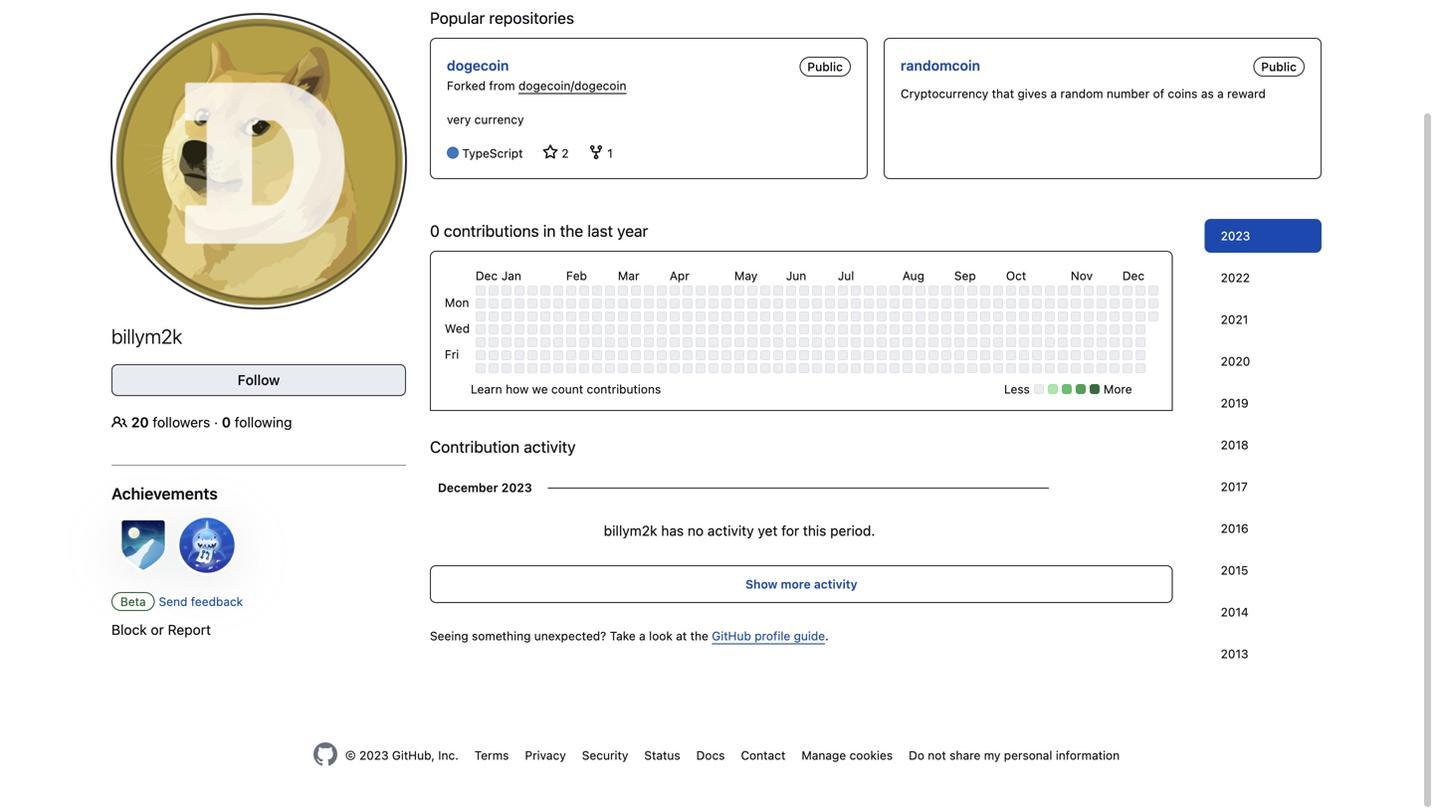 Task type: locate. For each thing, give the bounding box(es) containing it.
currency
[[475, 112, 524, 126]]

a
[[1051, 86, 1058, 100], [1218, 86, 1225, 100], [639, 629, 646, 643]]

mon
[[445, 296, 469, 310]]

0 horizontal spatial dec
[[476, 269, 498, 283]]

0 vertical spatial billym2k
[[112, 325, 182, 348]]

contribution
[[430, 437, 520, 456]]

very
[[447, 112, 471, 126]]

cryptocurrency that gives a random number of coins as a reward
[[901, 86, 1267, 100]]

as
[[1202, 86, 1215, 100]]

1
[[604, 146, 613, 160]]

2023
[[1222, 229, 1251, 243], [502, 481, 532, 495], [359, 749, 389, 763]]

0 horizontal spatial 2023
[[359, 749, 389, 763]]

2 vertical spatial activity
[[814, 577, 858, 591]]

my
[[985, 749, 1001, 763]]

dec left jan
[[476, 269, 498, 283]]

coins
[[1168, 86, 1198, 100]]

december 2023
[[438, 481, 532, 495]]

share
[[950, 749, 981, 763]]

1 vertical spatial the
[[691, 629, 709, 643]]

1 dec from the left
[[476, 269, 498, 283]]

the
[[560, 221, 584, 240], [691, 629, 709, 643]]

billym2k for billym2k has no activity           yet for this period.
[[604, 523, 658, 539]]

achievement: pull shark image
[[175, 514, 239, 578]]

2023 up 2022
[[1222, 229, 1251, 243]]

github,
[[392, 749, 435, 763]]

manage
[[802, 749, 847, 763]]

billym2k for billym2k
[[112, 325, 182, 348]]

beta
[[120, 595, 146, 609]]

privacy
[[525, 749, 566, 763]]

nov
[[1071, 269, 1093, 283]]

0 vertical spatial 2023
[[1222, 229, 1251, 243]]

2023 down "contribution activity" in the left of the page
[[502, 481, 532, 495]]

© 2023 github, inc.
[[345, 749, 459, 763]]

1 vertical spatial 2023
[[502, 481, 532, 495]]

a right "as"
[[1218, 86, 1225, 100]]

2020 link
[[1206, 344, 1322, 378]]

from
[[489, 78, 515, 92]]

fri
[[445, 347, 459, 361]]

gives
[[1018, 86, 1048, 100]]

aug
[[903, 269, 925, 283]]

contribution activity
[[430, 437, 576, 456]]

2 horizontal spatial 2023
[[1222, 229, 1251, 243]]

repositories
[[489, 8, 575, 27]]

1 horizontal spatial the
[[691, 629, 709, 643]]

1 vertical spatial contributions
[[587, 382, 661, 396]]

dec
[[476, 269, 498, 283], [1123, 269, 1145, 283]]

2 dec from the left
[[1123, 269, 1145, 283]]

©
[[345, 749, 356, 763]]

the right at
[[691, 629, 709, 643]]

billym2k up 20
[[112, 325, 182, 348]]

the right in
[[560, 221, 584, 240]]

yet
[[758, 523, 778, 539]]

dogecoin
[[447, 57, 509, 74]]

unexpected?
[[534, 629, 607, 643]]

activity down 'we'
[[524, 437, 576, 456]]

activity
[[524, 437, 576, 456], [708, 523, 754, 539], [814, 577, 858, 591]]

contributions right the count
[[587, 382, 661, 396]]

jun
[[787, 269, 807, 283]]

0 horizontal spatial billym2k
[[112, 325, 182, 348]]

grid
[[442, 264, 1162, 376]]

public for randomcoin
[[1262, 60, 1298, 74]]

contributions
[[444, 221, 539, 240], [587, 382, 661, 396]]

show
[[746, 577, 778, 591]]

apr
[[670, 269, 690, 283]]

achievements
[[112, 484, 218, 503]]

2 vertical spatial 2023
[[359, 749, 389, 763]]

2017
[[1222, 480, 1249, 494]]

cell
[[476, 286, 486, 296], [489, 286, 499, 296], [502, 286, 512, 296], [515, 286, 525, 296], [528, 286, 538, 296], [541, 286, 551, 296], [553, 286, 563, 296], [566, 286, 576, 296], [579, 286, 589, 296], [592, 286, 602, 296], [605, 286, 615, 296], [618, 286, 628, 296], [631, 286, 641, 296], [644, 286, 654, 296], [657, 286, 667, 296], [670, 286, 680, 296], [683, 286, 693, 296], [696, 286, 706, 296], [709, 286, 719, 296], [722, 286, 732, 296], [735, 286, 745, 296], [748, 286, 758, 296], [761, 286, 771, 296], [774, 286, 784, 296], [787, 286, 796, 296], [799, 286, 809, 296], [812, 286, 822, 296], [825, 286, 835, 296], [838, 286, 848, 296], [851, 286, 861, 296], [864, 286, 874, 296], [877, 286, 887, 296], [890, 286, 900, 296], [903, 286, 913, 296], [916, 286, 926, 296], [929, 286, 939, 296], [942, 286, 952, 296], [955, 286, 965, 296], [968, 286, 978, 296], [981, 286, 991, 296], [994, 286, 1004, 296], [1007, 286, 1017, 296], [1020, 286, 1029, 296], [1032, 286, 1042, 296], [1045, 286, 1055, 296], [1058, 286, 1068, 296], [1071, 286, 1081, 296], [1084, 286, 1094, 296], [1097, 286, 1107, 296], [1110, 286, 1120, 296], [1123, 286, 1133, 296], [1136, 286, 1146, 296], [1149, 286, 1159, 296], [476, 299, 486, 309], [489, 299, 499, 309], [502, 299, 512, 309], [515, 299, 525, 309], [528, 299, 538, 309], [541, 299, 551, 309], [553, 299, 563, 309], [566, 299, 576, 309], [579, 299, 589, 309], [592, 299, 602, 309], [605, 299, 615, 309], [618, 299, 628, 309], [631, 299, 641, 309], [644, 299, 654, 309], [657, 299, 667, 309], [670, 299, 680, 309], [683, 299, 693, 309], [696, 299, 706, 309], [709, 299, 719, 309], [722, 299, 732, 309], [735, 299, 745, 309], [748, 299, 758, 309], [761, 299, 771, 309], [774, 299, 784, 309], [787, 299, 796, 309], [799, 299, 809, 309], [812, 299, 822, 309], [825, 299, 835, 309], [838, 299, 848, 309], [851, 299, 861, 309], [864, 299, 874, 309], [877, 299, 887, 309], [890, 299, 900, 309], [903, 299, 913, 309], [916, 299, 926, 309], [929, 299, 939, 309], [942, 299, 952, 309], [955, 299, 965, 309], [968, 299, 978, 309], [981, 299, 991, 309], [994, 299, 1004, 309], [1007, 299, 1017, 309], [1020, 299, 1029, 309], [1032, 299, 1042, 309], [1045, 299, 1055, 309], [1058, 299, 1068, 309], [1071, 299, 1081, 309], [1084, 299, 1094, 309], [1097, 299, 1107, 309], [1110, 299, 1120, 309], [1123, 299, 1133, 309], [1136, 299, 1146, 309], [1149, 299, 1159, 309], [476, 312, 486, 321], [489, 312, 499, 321], [502, 312, 512, 321], [515, 312, 525, 321], [528, 312, 538, 321], [541, 312, 551, 321], [553, 312, 563, 321], [566, 312, 576, 321], [579, 312, 589, 321], [592, 312, 602, 321], [605, 312, 615, 321], [618, 312, 628, 321], [631, 312, 641, 321], [644, 312, 654, 321], [657, 312, 667, 321], [670, 312, 680, 321], [683, 312, 693, 321], [696, 312, 706, 321], [709, 312, 719, 321], [722, 312, 732, 321], [735, 312, 745, 321], [748, 312, 758, 321], [761, 312, 771, 321], [774, 312, 784, 321], [787, 312, 796, 321], [799, 312, 809, 321], [812, 312, 822, 321], [825, 312, 835, 321], [838, 312, 848, 321], [851, 312, 861, 321], [864, 312, 874, 321], [877, 312, 887, 321], [890, 312, 900, 321], [903, 312, 913, 321], [916, 312, 926, 321], [929, 312, 939, 321], [942, 312, 952, 321], [955, 312, 965, 321], [968, 312, 978, 321], [981, 312, 991, 321], [994, 312, 1004, 321], [1007, 312, 1017, 321], [1020, 312, 1029, 321], [1032, 312, 1042, 321], [1045, 312, 1055, 321], [1058, 312, 1068, 321], [1071, 312, 1081, 321], [1084, 312, 1094, 321], [1097, 312, 1107, 321], [1110, 312, 1120, 321], [1123, 312, 1133, 321], [1136, 312, 1146, 321], [1149, 312, 1159, 321], [476, 324, 486, 334], [489, 324, 499, 334], [502, 324, 512, 334], [515, 324, 525, 334], [528, 324, 538, 334], [541, 324, 551, 334], [553, 324, 563, 334], [566, 324, 576, 334], [579, 324, 589, 334], [592, 324, 602, 334], [605, 324, 615, 334], [618, 324, 628, 334], [631, 324, 641, 334], [644, 324, 654, 334], [657, 324, 667, 334], [670, 324, 680, 334], [683, 324, 693, 334], [696, 324, 706, 334], [709, 324, 719, 334], [722, 324, 732, 334], [735, 324, 745, 334], [748, 324, 758, 334], [761, 324, 771, 334], [774, 324, 784, 334], [787, 324, 796, 334], [799, 324, 809, 334], [812, 324, 822, 334], [825, 324, 835, 334], [838, 324, 848, 334], [851, 324, 861, 334], [864, 324, 874, 334], [877, 324, 887, 334], [890, 324, 900, 334], [903, 324, 913, 334], [916, 324, 926, 334], [929, 324, 939, 334], [942, 324, 952, 334], [955, 324, 965, 334], [968, 324, 978, 334], [981, 324, 991, 334], [994, 324, 1004, 334], [1007, 324, 1017, 334], [1020, 324, 1029, 334], [1032, 324, 1042, 334], [1045, 324, 1055, 334], [1058, 324, 1068, 334], [1071, 324, 1081, 334], [1084, 324, 1094, 334], [1097, 324, 1107, 334], [1110, 324, 1120, 334], [1123, 324, 1133, 334], [1136, 324, 1146, 334], [476, 337, 486, 347], [489, 337, 499, 347], [502, 337, 512, 347], [515, 337, 525, 347], [528, 337, 538, 347], [541, 337, 551, 347], [553, 337, 563, 347], [566, 337, 576, 347], [579, 337, 589, 347], [592, 337, 602, 347], [605, 337, 615, 347], [618, 337, 628, 347], [631, 337, 641, 347], [644, 337, 654, 347], [657, 337, 667, 347], [670, 337, 680, 347], [683, 337, 693, 347], [696, 337, 706, 347], [709, 337, 719, 347], [722, 337, 732, 347], [735, 337, 745, 347], [748, 337, 758, 347], [761, 337, 771, 347], [774, 337, 784, 347], [787, 337, 796, 347], [799, 337, 809, 347], [812, 337, 822, 347], [825, 337, 835, 347], [838, 337, 848, 347], [851, 337, 861, 347], [864, 337, 874, 347], [877, 337, 887, 347], [890, 337, 900, 347], [903, 337, 913, 347], [916, 337, 926, 347], [929, 337, 939, 347], [942, 337, 952, 347], [955, 337, 965, 347], [968, 337, 978, 347], [981, 337, 991, 347], [994, 337, 1004, 347], [1007, 337, 1017, 347], [1020, 337, 1029, 347], [1032, 337, 1042, 347], [1045, 337, 1055, 347], [1058, 337, 1068, 347], [1071, 337, 1081, 347], [1084, 337, 1094, 347], [1097, 337, 1107, 347], [1110, 337, 1120, 347], [1123, 337, 1133, 347], [1136, 337, 1146, 347], [476, 350, 486, 360], [489, 350, 499, 360], [502, 350, 512, 360], [515, 350, 525, 360], [528, 350, 538, 360], [541, 350, 551, 360], [553, 350, 563, 360], [566, 350, 576, 360], [579, 350, 589, 360], [592, 350, 602, 360], [605, 350, 615, 360], [618, 350, 628, 360], [631, 350, 641, 360], [644, 350, 654, 360], [657, 350, 667, 360], [670, 350, 680, 360], [683, 350, 693, 360], [696, 350, 706, 360], [709, 350, 719, 360], [722, 350, 732, 360], [735, 350, 745, 360], [748, 350, 758, 360], [761, 350, 771, 360], [774, 350, 784, 360], [787, 350, 796, 360], [799, 350, 809, 360], [812, 350, 822, 360], [825, 350, 835, 360], [838, 350, 848, 360], [851, 350, 861, 360], [864, 350, 874, 360], [877, 350, 887, 360], [890, 350, 900, 360], [903, 350, 913, 360], [916, 350, 926, 360], [929, 350, 939, 360], [942, 350, 952, 360], [955, 350, 965, 360], [968, 350, 978, 360], [981, 350, 991, 360], [994, 350, 1004, 360], [1007, 350, 1017, 360], [1020, 350, 1029, 360], [1032, 350, 1042, 360], [1045, 350, 1055, 360], [1058, 350, 1068, 360], [1071, 350, 1081, 360], [1084, 350, 1094, 360], [1097, 350, 1107, 360], [1110, 350, 1120, 360], [1123, 350, 1133, 360], [1136, 350, 1146, 360], [476, 363, 486, 373], [489, 363, 499, 373], [502, 363, 512, 373], [515, 363, 525, 373], [528, 363, 538, 373], [541, 363, 551, 373], [553, 363, 563, 373], [566, 363, 576, 373], [579, 363, 589, 373], [592, 363, 602, 373], [605, 363, 615, 373], [618, 363, 628, 373], [631, 363, 641, 373], [644, 363, 654, 373], [657, 363, 667, 373], [670, 363, 680, 373], [683, 363, 693, 373], [696, 363, 706, 373], [709, 363, 719, 373], [722, 363, 732, 373], [735, 363, 745, 373], [748, 363, 758, 373], [761, 363, 771, 373], [774, 363, 784, 373], [787, 363, 796, 373], [799, 363, 809, 373], [812, 363, 822, 373], [825, 363, 835, 373], [838, 363, 848, 373], [851, 363, 861, 373], [864, 363, 874, 373], [877, 363, 887, 373], [890, 363, 900, 373], [903, 363, 913, 373], [916, 363, 926, 373], [929, 363, 939, 373], [942, 363, 952, 373], [955, 363, 965, 373], [968, 363, 978, 373], [981, 363, 991, 373], [994, 363, 1004, 373], [1007, 363, 1017, 373], [1020, 363, 1029, 373], [1032, 363, 1042, 373], [1045, 363, 1055, 373], [1058, 363, 1068, 373], [1071, 363, 1081, 373], [1084, 363, 1094, 373], [1097, 363, 1107, 373], [1110, 363, 1120, 373], [1123, 363, 1133, 373], [1136, 363, 1146, 373]]

period.
[[831, 523, 876, 539]]

0 horizontal spatial 0
[[222, 414, 231, 431]]

0 horizontal spatial a
[[639, 629, 646, 643]]

2015
[[1222, 563, 1249, 577]]

0 horizontal spatial the
[[560, 221, 584, 240]]

status link
[[645, 749, 681, 763]]

contributions up dec jan
[[444, 221, 539, 240]]

·
[[214, 414, 218, 431]]

how
[[506, 382, 529, 396]]

1 horizontal spatial 2023
[[502, 481, 532, 495]]

1 horizontal spatial contributions
[[587, 382, 661, 396]]

0 vertical spatial contributions
[[444, 221, 539, 240]]

0 horizontal spatial activity
[[524, 437, 576, 456]]

homepage image
[[314, 743, 337, 767]]

learn how we count contributions link
[[471, 382, 661, 396]]

send
[[159, 595, 188, 609]]

0 vertical spatial 0
[[430, 221, 440, 240]]

number
[[1107, 86, 1150, 100]]

manage cookies
[[802, 749, 893, 763]]

has
[[662, 523, 684, 539]]

more
[[1104, 382, 1133, 396]]

dec right nov
[[1123, 269, 1145, 283]]

personal
[[1005, 749, 1053, 763]]

1 horizontal spatial billym2k
[[604, 523, 658, 539]]

1 vertical spatial billym2k
[[604, 523, 658, 539]]

2 horizontal spatial a
[[1218, 86, 1225, 100]]

2016
[[1222, 522, 1249, 536]]

2022 link
[[1206, 261, 1322, 295]]

we
[[532, 382, 548, 396]]

0 horizontal spatial public
[[808, 60, 843, 74]]

dogecoin/dogecoin
[[519, 78, 627, 92]]

block
[[112, 622, 147, 638]]

2016 link
[[1206, 512, 1322, 546]]

contact
[[741, 749, 786, 763]]

activity right more
[[814, 577, 858, 591]]

inc.
[[438, 749, 459, 763]]

public
[[808, 60, 843, 74], [1262, 60, 1298, 74]]

1 horizontal spatial public
[[1262, 60, 1298, 74]]

a left look
[[639, 629, 646, 643]]

20 followers
[[131, 414, 214, 431]]

2 horizontal spatial activity
[[814, 577, 858, 591]]

take
[[610, 629, 636, 643]]

1 horizontal spatial dec
[[1123, 269, 1145, 283]]

activity right 'no'
[[708, 523, 754, 539]]

feature release label: beta element
[[112, 593, 155, 611]]

2
[[559, 146, 569, 160]]

billym2k left the has
[[604, 523, 658, 539]]

jan
[[502, 269, 522, 283]]

2023 right ©
[[359, 749, 389, 763]]

1 public from the left
[[808, 60, 843, 74]]

0       contributions         in the last year
[[430, 221, 649, 240]]

1 vertical spatial activity
[[708, 523, 754, 539]]

no
[[688, 523, 704, 539]]

2 public from the left
[[1262, 60, 1298, 74]]

a right gives
[[1051, 86, 1058, 100]]

activity inside show more activity button
[[814, 577, 858, 591]]



Task type: vqa. For each thing, say whether or not it's contained in the screenshot.
bottom dot fill icon
no



Task type: describe. For each thing, give the bounding box(es) containing it.
feb
[[566, 269, 587, 283]]

2023 for december 2023
[[502, 481, 532, 495]]

or
[[151, 622, 164, 638]]

1 vertical spatial 0
[[222, 414, 231, 431]]

0 vertical spatial activity
[[524, 437, 576, 456]]

in
[[543, 221, 556, 240]]

count
[[552, 382, 584, 396]]

forked
[[447, 78, 486, 92]]

2018
[[1222, 438, 1249, 452]]

following
[[235, 414, 292, 431]]

feedback
[[191, 595, 243, 609]]

1 horizontal spatial activity
[[708, 523, 754, 539]]

2023 inside 2023 link
[[1222, 229, 1251, 243]]

sep
[[955, 269, 977, 283]]

terms
[[475, 749, 509, 763]]

cryptocurrency
[[901, 86, 989, 100]]

security link
[[582, 749, 629, 763]]

guide
[[794, 629, 826, 643]]

wed
[[445, 321, 470, 335]]

status
[[645, 749, 681, 763]]

learn
[[471, 382, 503, 396]]

2023 link
[[1206, 219, 1322, 253]]

not
[[928, 749, 947, 763]]

2019
[[1222, 396, 1249, 410]]

dec for dec
[[1123, 269, 1145, 283]]

2023 for © 2023 github, inc.
[[359, 749, 389, 763]]

jul
[[838, 269, 855, 283]]

typescript
[[462, 146, 523, 160]]

manage cookies button
[[802, 747, 893, 765]]

2021
[[1222, 312, 1249, 326]]

report
[[168, 622, 211, 638]]

something
[[472, 629, 531, 643]]

seeing something unexpected? take a look at the github profile guide .
[[430, 629, 829, 643]]

that
[[992, 86, 1015, 100]]

popular repositories
[[430, 8, 575, 27]]

stars image
[[543, 144, 559, 160]]

dec jan
[[476, 269, 522, 283]]

less
[[1005, 382, 1030, 396]]

2019 link
[[1206, 386, 1322, 420]]

last
[[588, 221, 613, 240]]

randomcoin link
[[901, 57, 981, 74]]

of
[[1154, 86, 1165, 100]]

reward
[[1228, 86, 1267, 100]]

2014
[[1222, 605, 1249, 619]]

grid containing dec
[[442, 264, 1162, 376]]

2021 link
[[1206, 303, 1322, 336]]

at
[[676, 629, 687, 643]]

may
[[735, 269, 758, 283]]

contact link
[[741, 749, 786, 763]]

0 horizontal spatial contributions
[[444, 221, 539, 240]]

1 horizontal spatial 0
[[430, 221, 440, 240]]

2018 link
[[1206, 428, 1322, 462]]

followers
[[153, 414, 210, 431]]

2 link
[[543, 144, 569, 162]]

dogecoin/dogecoin link
[[519, 78, 627, 92]]

profile
[[755, 629, 791, 643]]

dec for dec jan
[[476, 269, 498, 283]]

block or report
[[112, 622, 211, 638]]

view billym2k's full-sized avatar image
[[112, 14, 406, 309]]

fork image
[[588, 144, 604, 160]]

show more activity button
[[430, 565, 1174, 603]]

2015 link
[[1206, 553, 1322, 587]]

look
[[649, 629, 673, 643]]

people image
[[112, 415, 127, 431]]

oct
[[1007, 269, 1027, 283]]

1 horizontal spatial a
[[1051, 86, 1058, 100]]

forked from dogecoin/dogecoin
[[447, 78, 627, 92]]

Follow billym2k submit
[[112, 364, 406, 396]]

2022
[[1222, 271, 1251, 285]]

0 vertical spatial the
[[560, 221, 584, 240]]

december
[[438, 481, 498, 495]]

mar
[[618, 269, 640, 283]]

1 link
[[588, 144, 613, 162]]

docs
[[697, 749, 725, 763]]

block or report button
[[112, 620, 211, 641]]

docs link
[[697, 749, 725, 763]]

billym2k has no activity           yet for this period.
[[604, 523, 876, 539]]

2013
[[1222, 647, 1249, 661]]

public for dogecoin
[[808, 60, 843, 74]]

for
[[782, 523, 800, 539]]

security
[[582, 749, 629, 763]]

2017 link
[[1206, 470, 1322, 504]]

randomcoin
[[901, 57, 981, 74]]

year
[[618, 221, 649, 240]]

random
[[1061, 86, 1104, 100]]

more
[[781, 577, 811, 591]]

very currency
[[447, 112, 524, 126]]

achievement: arctic code vault contributor image
[[112, 514, 175, 578]]

cookies
[[850, 749, 893, 763]]



